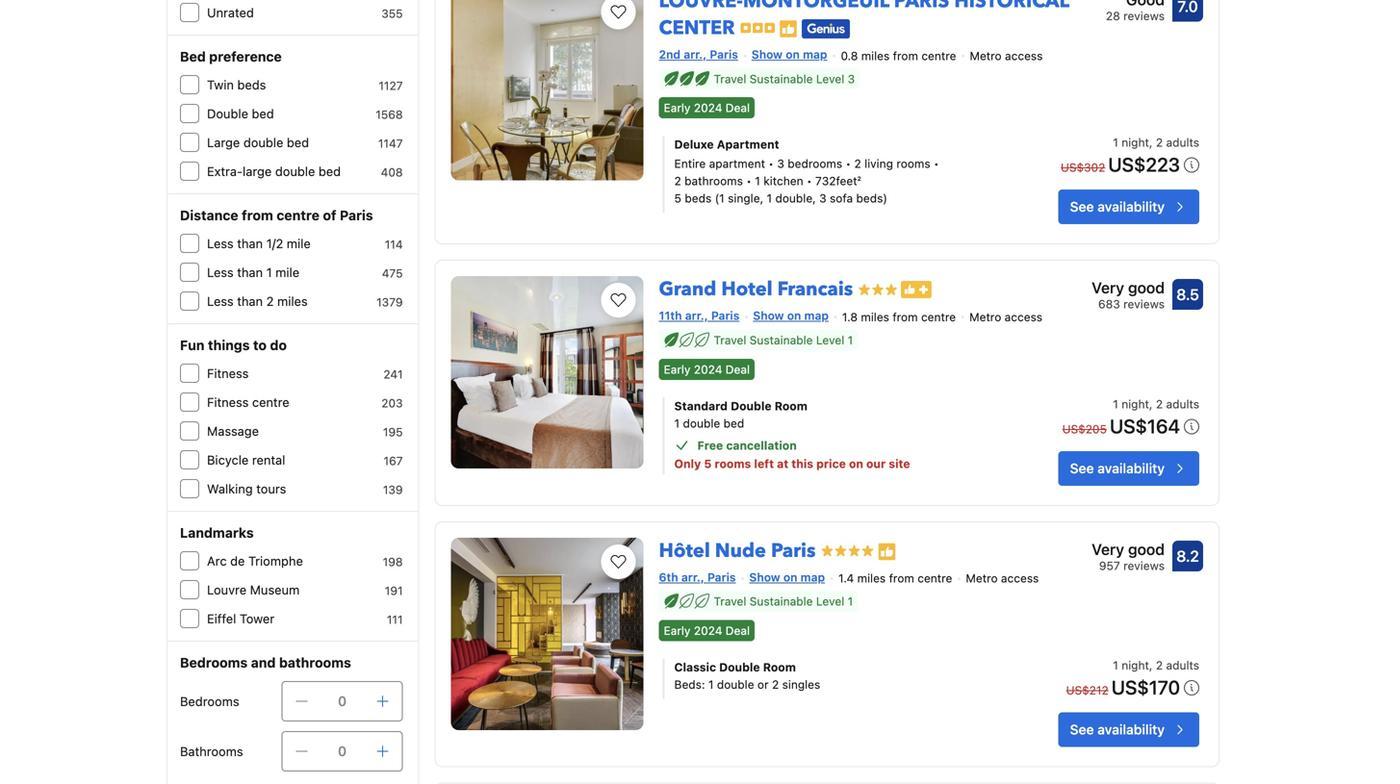 Task type: locate. For each thing, give the bounding box(es) containing it.
0 vertical spatial metro access
[[970, 49, 1043, 62]]

scored 7.0 element
[[1173, 0, 1203, 22]]

mile right "1/2"
[[287, 236, 311, 251]]

3 availability from the top
[[1098, 722, 1165, 738]]

show down nude
[[749, 571, 780, 584]]

3 adults from the top
[[1166, 659, 1200, 673]]

, up us$164
[[1149, 397, 1153, 411]]

2 very from the top
[[1092, 540, 1124, 559]]

than for 1/2
[[237, 236, 263, 251]]

2 vertical spatial ,
[[1149, 659, 1153, 673]]

good for grand hotel francais
[[1128, 279, 1165, 297]]

less for less than 2 miles
[[207, 294, 234, 309]]

level down 1.4
[[816, 595, 845, 609]]

3 see availability from the top
[[1070, 722, 1165, 738]]

2 2024 from the top
[[694, 363, 722, 376]]

grand hotel francais
[[659, 277, 853, 303]]

1 horizontal spatial 3
[[819, 192, 827, 205]]

grand hotel francais image
[[451, 277, 644, 469]]

2 vertical spatial 2024
[[694, 624, 722, 638]]

on down francais on the top right
[[787, 309, 801, 323]]

1 horizontal spatial beds
[[685, 192, 712, 205]]

mile for less than 1/2 mile
[[287, 236, 311, 251]]

, for hôtel nude paris
[[1149, 659, 1153, 673]]

less up "less than 2 miles" in the top of the page
[[207, 265, 234, 280]]

3 sustainable from the top
[[750, 595, 813, 609]]

deal up standard double room
[[726, 363, 750, 376]]

1
[[1113, 136, 1119, 149], [755, 174, 760, 188], [767, 192, 772, 205], [266, 265, 272, 280], [848, 334, 853, 347], [1113, 397, 1119, 411], [674, 417, 680, 430], [848, 595, 853, 609], [1113, 659, 1119, 673], [708, 678, 714, 692]]

1 deal from the top
[[726, 101, 750, 115]]

0 vertical spatial travel
[[714, 72, 747, 86]]

show on map down francais on the top right
[[753, 309, 829, 323]]

access left "957"
[[1001, 572, 1039, 586]]

and
[[251, 655, 276, 671]]

1 bedrooms from the top
[[180, 655, 248, 671]]

1 see availability link from the top
[[1059, 190, 1200, 225]]

3 than from the top
[[237, 294, 263, 309]]

2 vertical spatial travel
[[714, 595, 747, 609]]

beds
[[237, 78, 266, 92], [685, 192, 712, 205]]

see availability link for hôtel nude paris
[[1059, 713, 1200, 748]]

2024
[[694, 101, 722, 115], [694, 363, 722, 376], [694, 624, 722, 638]]

2 vertical spatial reviews
[[1124, 559, 1165, 573]]

2 inside classic double room beds: 1 double or 2 singles
[[772, 678, 779, 692]]

1 see availability from the top
[[1070, 199, 1165, 215]]

level for paris
[[816, 72, 845, 86]]

beds)
[[856, 192, 888, 205]]

1 vertical spatial see availability link
[[1059, 451, 1200, 486]]

1 night , 2 adults for hôtel nude paris
[[1113, 659, 1200, 673]]

room
[[775, 399, 808, 413], [763, 661, 796, 674]]

double left or
[[717, 678, 754, 692]]

5 inside the deluxe apartment entire apartment • 3 bedrooms • 2 living rooms • 2 bathrooms • 1 kitchen • 732feet² 5 beds (1 single, 1 double, 3 sofa beds)
[[674, 192, 682, 205]]

3 early from the top
[[664, 624, 691, 638]]

arr., right 2nd
[[684, 48, 707, 61]]

0 vertical spatial less
[[207, 236, 234, 251]]

2 1 night , 2 adults from the top
[[1113, 397, 1200, 411]]

2 vertical spatial see availability link
[[1059, 713, 1200, 748]]

0 vertical spatial beds
[[237, 78, 266, 92]]

early for grand hotel francais
[[664, 363, 691, 376]]

see down us$205
[[1070, 461, 1094, 476]]

very inside very good 683 reviews
[[1092, 279, 1124, 297]]

metro right 1.8 miles from centre on the top right of page
[[970, 311, 1002, 324]]

show on map down nude
[[749, 571, 825, 584]]

do
[[270, 337, 287, 353]]

2 vertical spatial see
[[1070, 722, 1094, 738]]

early for louvre-montorgeuil paris historical center
[[664, 101, 691, 115]]

2
[[1156, 136, 1163, 149], [854, 157, 861, 171], [674, 174, 681, 188], [266, 294, 274, 309], [1156, 397, 1163, 411], [1156, 659, 1163, 673], [772, 678, 779, 692]]

0 vertical spatial level
[[816, 72, 845, 86]]

than left "1/2"
[[237, 236, 263, 251]]

1 vertical spatial access
[[1005, 311, 1043, 324]]

2 vertical spatial metro
[[966, 572, 998, 586]]

1127
[[379, 79, 403, 92]]

than for 1
[[237, 265, 263, 280]]

0 horizontal spatial this property is part of our preferred partner programme. it is committed to providing commendable service and good value. it will pay us a higher commission if you make a booking. image
[[779, 19, 798, 39]]

2024 up deluxe
[[694, 101, 722, 115]]

3 reviews from the top
[[1124, 559, 1165, 573]]

1 vertical spatial 0
[[338, 744, 347, 760]]

map for paris
[[803, 48, 827, 61]]

3 down 0.8
[[848, 72, 855, 86]]

see availability down us$223
[[1070, 199, 1165, 215]]

1 reviews from the top
[[1124, 9, 1165, 23]]

0 vertical spatial metro
[[970, 49, 1002, 62]]

arc
[[207, 554, 227, 568]]

louvre-montorgeuil paris historical center image
[[451, 0, 644, 181]]

1568
[[376, 108, 403, 121]]

(1
[[715, 192, 725, 205]]

beds down preference
[[237, 78, 266, 92]]

sofa
[[830, 192, 853, 205]]

2 very good element from the top
[[1092, 538, 1165, 561]]

1 right beds:
[[708, 678, 714, 692]]

2 vertical spatial less
[[207, 294, 234, 309]]

hôtel nude paris image
[[451, 538, 644, 731]]

availability down us$164
[[1098, 461, 1165, 476]]

2 horizontal spatial 3
[[848, 72, 855, 86]]

early 2024 deal up deluxe
[[664, 101, 750, 115]]

0 vertical spatial this property is part of our preferred partner programme. it is committed to providing commendable service and good value. it will pay us a higher commission if you make a booking. image
[[779, 19, 798, 39]]

2 availability from the top
[[1098, 461, 1165, 476]]

bedrooms for bedrooms and bathrooms
[[180, 655, 248, 671]]

show for hotel
[[753, 309, 784, 323]]

0 vertical spatial 2024
[[694, 101, 722, 115]]

bathrooms right and at the left bottom of the page
[[279, 655, 351, 671]]

1 fitness from the top
[[207, 366, 249, 381]]

good inside very good 683 reviews
[[1128, 279, 1165, 297]]

3 less from the top
[[207, 294, 234, 309]]

0 vertical spatial reviews
[[1124, 9, 1165, 23]]

rental
[[252, 453, 285, 467]]

bedrooms up bathrooms
[[180, 695, 239, 709]]

things
[[208, 337, 250, 353]]

0 vertical spatial good
[[1128, 279, 1165, 297]]

0 vertical spatial very
[[1092, 279, 1124, 297]]

1 availability from the top
[[1098, 199, 1165, 215]]

1 vertical spatial very
[[1092, 540, 1124, 559]]

2 vertical spatial arr.,
[[682, 571, 705, 584]]

1 vertical spatial availability
[[1098, 461, 1165, 476]]

1 see from the top
[[1070, 199, 1094, 215]]

see for louvre-montorgeuil paris historical center
[[1070, 199, 1094, 215]]

0 horizontal spatial beds
[[237, 78, 266, 92]]

show down grand hotel francais
[[753, 309, 784, 323]]

1 , from the top
[[1149, 136, 1153, 149]]

double up large
[[207, 106, 248, 121]]

see availability link for grand hotel francais
[[1059, 451, 1200, 486]]

louvre
[[207, 583, 247, 597]]

0 vertical spatial travel sustainable level 1
[[714, 334, 853, 347]]

1 vertical spatial less
[[207, 265, 234, 280]]

0 vertical spatial bedrooms
[[180, 655, 248, 671]]

1 down kitchen
[[767, 192, 772, 205]]

1 night from the top
[[1122, 136, 1149, 149]]

2 travel sustainable level 1 from the top
[[714, 595, 853, 609]]

travel down 11th arr., paris
[[714, 334, 747, 347]]

0 vertical spatial rooms
[[897, 157, 931, 171]]

on
[[786, 48, 800, 61], [787, 309, 801, 323], [849, 457, 863, 471], [784, 571, 798, 584]]

1 travel sustainable level 1 from the top
[[714, 334, 853, 347]]

1 sustainable from the top
[[750, 72, 813, 86]]

1 0 from the top
[[338, 694, 347, 710]]

on for montorgeuil
[[786, 48, 800, 61]]

travel sustainable level 1 down nude
[[714, 595, 853, 609]]

3 1 night , 2 adults from the top
[[1113, 659, 1200, 673]]

0 horizontal spatial 5
[[674, 192, 682, 205]]

paris for louvre-
[[710, 48, 738, 61]]

adults
[[1166, 136, 1200, 149], [1166, 397, 1200, 411], [1166, 659, 1200, 673]]

level down 0.8
[[816, 72, 845, 86]]

2 than from the top
[[237, 265, 263, 280]]

0 vertical spatial availability
[[1098, 199, 1165, 215]]

paris right the "of"
[[340, 207, 373, 223]]

hotel
[[721, 277, 773, 303]]

miles for louvre-montorgeuil paris historical center
[[861, 49, 890, 62]]

2 bedrooms from the top
[[180, 695, 239, 709]]

0 for bedrooms
[[338, 694, 347, 710]]

montorgeuil
[[743, 0, 889, 15]]

good inside 'very good 957 reviews'
[[1128, 540, 1165, 559]]

good left 8.5
[[1128, 279, 1165, 297]]

availability for louvre-montorgeuil paris historical center
[[1098, 199, 1165, 215]]

than
[[237, 236, 263, 251], [237, 265, 263, 280], [237, 294, 263, 309]]

centre down this property is part of our preferred plus programme. it is committed to providing outstanding service and excellent value. it will pay us a higher commission if you make a booking. image
[[921, 311, 956, 324]]

1 early from the top
[[664, 101, 691, 115]]

early up deluxe
[[664, 101, 691, 115]]

very inside 'very good 957 reviews'
[[1092, 540, 1124, 559]]

2 early 2024 deal from the top
[[664, 363, 750, 376]]

2 vertical spatial deal
[[726, 624, 750, 638]]

2 , from the top
[[1149, 397, 1153, 411]]

night up us$223
[[1122, 136, 1149, 149]]

room inside classic double room beds: 1 double or 2 singles
[[763, 661, 796, 674]]

957
[[1099, 559, 1120, 573]]

1 vertical spatial map
[[804, 309, 829, 323]]

0 vertical spatial very good element
[[1092, 277, 1165, 300]]

2 vertical spatial early 2024 deal
[[664, 624, 750, 638]]

metro right 1.4 miles from centre
[[966, 572, 998, 586]]

travel
[[714, 72, 747, 86], [714, 334, 747, 347], [714, 595, 747, 609]]

less
[[207, 236, 234, 251], [207, 265, 234, 280], [207, 294, 234, 309]]

1 than from the top
[[237, 236, 263, 251]]

adults up us$170
[[1166, 659, 1200, 673]]

0 for bathrooms
[[338, 744, 347, 760]]

walking
[[207, 482, 253, 496]]

2 vertical spatial 1 night , 2 adults
[[1113, 659, 1200, 673]]

less than 2 miles
[[207, 294, 308, 309]]

1 vertical spatial early 2024 deal
[[664, 363, 750, 376]]

night up us$170
[[1122, 659, 1149, 673]]

1 vertical spatial travel
[[714, 334, 747, 347]]

2024 for louvre-
[[694, 101, 722, 115]]

metro for paris
[[966, 572, 998, 586]]

1 vertical spatial metro
[[970, 311, 1002, 324]]

map left 0.8
[[803, 48, 827, 61]]

1 vertical spatial show
[[753, 309, 784, 323]]

0 vertical spatial adults
[[1166, 136, 1200, 149]]

kitchen
[[764, 174, 804, 188]]

1 vertical spatial ,
[[1149, 397, 1153, 411]]

double up or
[[719, 661, 760, 674]]

0 vertical spatial room
[[775, 399, 808, 413]]

miles right 0.8
[[861, 49, 890, 62]]

2 see from the top
[[1070, 461, 1094, 476]]

this property is part of our preferred partner programme. it is committed to providing commendable service and good value. it will pay us a higher commission if you make a booking. image down montorgeuil
[[779, 19, 798, 39]]

2 fitness from the top
[[207, 395, 249, 410]]

2 travel from the top
[[714, 334, 747, 347]]

this property is part of our preferred plus programme. it is committed to providing outstanding service and excellent value. it will pay us a higher commission if you make a booking. image
[[901, 281, 932, 298]]

1 vertical spatial sustainable
[[750, 334, 813, 347]]

centre for louvre-montorgeuil paris historical center
[[922, 49, 956, 62]]

access for hôtel nude paris
[[1001, 572, 1039, 586]]

1 vertical spatial fitness
[[207, 395, 249, 410]]

1 horizontal spatial 5
[[704, 457, 712, 471]]

bicycle
[[207, 453, 249, 467]]

2 see availability link from the top
[[1059, 451, 1200, 486]]

show for nude
[[749, 571, 780, 584]]

center
[[659, 15, 735, 41]]

2 vertical spatial see availability
[[1070, 722, 1165, 738]]

from down this property is part of our preferred plus programme. it is committed to providing outstanding service and excellent value. it will pay us a higher commission if you make a booking. image
[[893, 311, 918, 324]]

1 up us$223
[[1113, 136, 1119, 149]]

show on map up travel sustainable level 3
[[752, 48, 827, 61]]

2 vertical spatial 3
[[819, 192, 827, 205]]

1 vertical spatial deal
[[726, 363, 750, 376]]

1 1 night , 2 adults from the top
[[1113, 136, 1200, 149]]

3 level from the top
[[816, 595, 845, 609]]

3 early 2024 deal from the top
[[664, 624, 750, 638]]

very for paris
[[1092, 540, 1124, 559]]

1 vertical spatial than
[[237, 265, 263, 280]]

2 vertical spatial double
[[719, 661, 760, 674]]

0
[[338, 694, 347, 710], [338, 744, 347, 760]]

travel sustainable level 1 down grand hotel francais
[[714, 334, 853, 347]]

2 early from the top
[[664, 363, 691, 376]]

1 very good element from the top
[[1092, 277, 1165, 300]]

2 up us$170
[[1156, 659, 1163, 673]]

3 up kitchen
[[777, 157, 785, 171]]

1 vertical spatial good
[[1128, 540, 1165, 559]]

reviews
[[1124, 9, 1165, 23], [1124, 298, 1165, 311], [1124, 559, 1165, 573]]

3 deal from the top
[[726, 624, 750, 638]]

1 horizontal spatial bathrooms
[[685, 174, 743, 188]]

2nd
[[659, 48, 681, 61]]

double for standard
[[731, 399, 772, 413]]

early
[[664, 101, 691, 115], [664, 363, 691, 376], [664, 624, 691, 638]]

3 , from the top
[[1149, 659, 1153, 673]]

2 vertical spatial map
[[801, 571, 825, 584]]

adults for grand hotel francais
[[1166, 397, 1200, 411]]

centre right 1.4
[[918, 572, 953, 586]]

2 level from the top
[[816, 334, 845, 347]]

night up us$164
[[1122, 397, 1149, 411]]

2024 for grand
[[694, 363, 722, 376]]

very good element for paris
[[1092, 538, 1165, 561]]

early up standard
[[664, 363, 691, 376]]

than up "less than 2 miles" in the top of the page
[[237, 265, 263, 280]]

deal up classic double room beds: 1 double or 2 singles
[[726, 624, 750, 638]]

2 0 from the top
[[338, 744, 347, 760]]

1 horizontal spatial rooms
[[897, 157, 931, 171]]

1 night , 2 adults up us$170
[[1113, 659, 1200, 673]]

from right 1.4
[[889, 572, 914, 586]]

adults up us$223
[[1166, 136, 1200, 149]]

3 left sofa
[[819, 192, 827, 205]]

1 down 1.4
[[848, 595, 853, 609]]

1379
[[377, 296, 403, 309]]

1 vertical spatial see availability
[[1070, 461, 1165, 476]]

11th
[[659, 309, 682, 323]]

0 vertical spatial show
[[752, 48, 783, 61]]

2 vertical spatial show on map
[[749, 571, 825, 584]]

2 vertical spatial access
[[1001, 572, 1039, 586]]

centre left the "of"
[[277, 207, 320, 223]]

good for hôtel nude paris
[[1128, 540, 1165, 559]]

on up travel sustainable level 3
[[786, 48, 800, 61]]

3 see availability link from the top
[[1059, 713, 1200, 748]]

rooms down free cancellation on the bottom
[[715, 457, 751, 471]]

1 night , 2 adults
[[1113, 136, 1200, 149], [1113, 397, 1200, 411], [1113, 659, 1200, 673]]

see availability link down us$170
[[1059, 713, 1200, 748]]

metro access for grand hotel francais
[[970, 311, 1043, 324]]

1 good from the top
[[1128, 279, 1165, 297]]

2 vertical spatial availability
[[1098, 722, 1165, 738]]

1 vertical spatial 1 night , 2 adults
[[1113, 397, 1200, 411]]

massage
[[207, 424, 259, 439]]

preference
[[209, 49, 282, 65]]

sustainable down grand hotel francais
[[750, 334, 813, 347]]

1 vertical spatial reviews
[[1124, 298, 1165, 311]]

see availability for grand hotel francais
[[1070, 461, 1165, 476]]

good left 8.2
[[1128, 540, 1165, 559]]

bedrooms for bedrooms
[[180, 695, 239, 709]]

2 vertical spatial show
[[749, 571, 780, 584]]

very good element
[[1092, 277, 1165, 300], [1092, 538, 1165, 561]]

early up classic
[[664, 624, 691, 638]]

this property is part of our preferred partner programme. it is committed to providing commendable service and good value. it will pay us a higher commission if you make a booking. image down montorgeuil
[[779, 19, 798, 39]]

2 sustainable from the top
[[750, 334, 813, 347]]

fun
[[180, 337, 205, 353]]

paris for hôtel
[[708, 571, 736, 584]]

0 vertical spatial see availability link
[[1059, 190, 1200, 225]]

2 night from the top
[[1122, 397, 1149, 411]]

classic double room link
[[674, 659, 1000, 676]]

2 vertical spatial sustainable
[[750, 595, 813, 609]]

bathrooms inside the deluxe apartment entire apartment • 3 bedrooms • 2 living rooms • 2 bathrooms • 1 kitchen • 732feet² 5 beds (1 single, 1 double, 3 sofa beds)
[[685, 174, 743, 188]]

fitness down things
[[207, 366, 249, 381]]

double
[[243, 135, 283, 150], [275, 164, 315, 179], [683, 417, 720, 430], [717, 678, 754, 692]]

1 vertical spatial travel sustainable level 1
[[714, 595, 853, 609]]

3 2024 from the top
[[694, 624, 722, 638]]

0 vertical spatial mile
[[287, 236, 311, 251]]

rooms right living
[[897, 157, 931, 171]]

availability
[[1098, 199, 1165, 215], [1098, 461, 1165, 476], [1098, 722, 1165, 738]]

0 vertical spatial than
[[237, 236, 263, 251]]

1 early 2024 deal from the top
[[664, 101, 750, 115]]

miles right 1.4
[[857, 572, 886, 586]]

access left 683
[[1005, 311, 1043, 324]]

198
[[383, 556, 403, 569]]

very up "957"
[[1092, 540, 1124, 559]]

1 less from the top
[[207, 236, 234, 251]]

travel for montorgeuil
[[714, 72, 747, 86]]

1 vertical spatial double
[[731, 399, 772, 413]]

2nd arr., paris
[[659, 48, 738, 61]]

see availability down us$212
[[1070, 722, 1165, 738]]

0 horizontal spatial bathrooms
[[279, 655, 351, 671]]

large
[[243, 164, 272, 179]]

2 adults from the top
[[1166, 397, 1200, 411]]

2 good from the top
[[1128, 540, 1165, 559]]

2 vertical spatial than
[[237, 294, 263, 309]]

2 see availability from the top
[[1070, 461, 1165, 476]]

bed preference
[[180, 49, 282, 65]]

1 level from the top
[[816, 72, 845, 86]]

0 vertical spatial 0
[[338, 694, 347, 710]]

475
[[382, 267, 403, 280]]

adults up us$164
[[1166, 397, 1200, 411]]

this property is part of our preferred partner programme. it is committed to providing commendable service and good value. it will pay us a higher commission if you make a booking. image
[[779, 19, 798, 39], [877, 542, 897, 562]]

travel sustainable level 1
[[714, 334, 853, 347], [714, 595, 853, 609]]

reviews for hôtel nude paris
[[1124, 559, 1165, 573]]

0 vertical spatial deal
[[726, 101, 750, 115]]

early 2024 deal up standard
[[664, 363, 750, 376]]

0 vertical spatial early 2024 deal
[[664, 101, 750, 115]]

paris
[[894, 0, 950, 15]]

deal for montorgeuil
[[726, 101, 750, 115]]

0 vertical spatial early
[[664, 101, 691, 115]]

arr., for grand
[[685, 309, 708, 323]]

travel down 2nd arr., paris
[[714, 72, 747, 86]]

3 see from the top
[[1070, 722, 1094, 738]]

very good 683 reviews
[[1092, 279, 1165, 311]]

191
[[385, 584, 403, 598]]

1 horizontal spatial this property is part of our preferred partner programme. it is committed to providing commendable service and good value. it will pay us a higher commission if you make a booking. image
[[877, 542, 897, 562]]

reviews inside very good 683 reviews
[[1124, 298, 1165, 311]]

1 2024 from the top
[[694, 101, 722, 115]]

this property is part of our preferred partner programme. it is committed to providing commendable service and good value. it will pay us a higher commission if you make a booking. image up 1.4 miles from centre
[[877, 542, 897, 562]]

1 vertical spatial 2024
[[694, 363, 722, 376]]

1 vertical spatial mile
[[276, 265, 300, 280]]

apartment
[[717, 138, 779, 151]]

0 vertical spatial night
[[1122, 136, 1149, 149]]

1 adults from the top
[[1166, 136, 1200, 149]]

0 vertical spatial show on map
[[752, 48, 827, 61]]

access for louvre-montorgeuil paris historical center
[[1005, 49, 1043, 62]]

8.5
[[1177, 286, 1199, 304]]

tours
[[256, 482, 286, 496]]

,
[[1149, 136, 1153, 149], [1149, 397, 1153, 411], [1149, 659, 1153, 673]]

0 vertical spatial access
[[1005, 49, 1043, 62]]

paris down center
[[710, 48, 738, 61]]

reviews inside 'very good 957 reviews'
[[1124, 559, 1165, 573]]

double inside classic double room beds: 1 double or 2 singles
[[719, 661, 760, 674]]

see availability link down us$164
[[1059, 451, 1200, 486]]

0 vertical spatial map
[[803, 48, 827, 61]]

early for hôtel nude paris
[[664, 624, 691, 638]]

0 vertical spatial sustainable
[[750, 72, 813, 86]]

show on map for hotel
[[753, 309, 829, 323]]

1 very from the top
[[1092, 279, 1124, 297]]

night for louvre-montorgeuil paris historical center
[[1122, 136, 1149, 149]]

8.2
[[1177, 547, 1199, 565]]

139
[[383, 483, 403, 497]]

1 vertical spatial show on map
[[753, 309, 829, 323]]

travel sustainable level 3
[[714, 72, 855, 86]]

arr., right 6th
[[682, 571, 705, 584]]

1 vertical spatial room
[[763, 661, 796, 674]]

from
[[893, 49, 918, 62], [242, 207, 273, 223], [893, 311, 918, 324], [889, 572, 914, 586]]

1 travel from the top
[[714, 72, 747, 86]]

extra-large double bed
[[207, 164, 341, 179]]

good
[[1128, 279, 1165, 297], [1128, 540, 1165, 559]]

1 vertical spatial metro access
[[970, 311, 1043, 324]]

mile down "1/2"
[[276, 265, 300, 280]]

early 2024 deal for louvre-
[[664, 101, 750, 115]]

2 deal from the top
[[726, 363, 750, 376]]

travel for nude
[[714, 595, 747, 609]]

fitness up massage
[[207, 395, 249, 410]]

2 vertical spatial metro access
[[966, 572, 1039, 586]]

3 night from the top
[[1122, 659, 1149, 673]]

0 vertical spatial arr.,
[[684, 48, 707, 61]]

2 vertical spatial night
[[1122, 659, 1149, 673]]

grand
[[659, 277, 717, 303]]

1 vertical spatial adults
[[1166, 397, 1200, 411]]

this property is part of our preferred partner programme. it is committed to providing commendable service and good value. it will pay us a higher commission if you make a booking. image up 1.4 miles from centre
[[877, 542, 897, 562]]

genius discounts available at this property. image
[[802, 19, 850, 39], [802, 19, 850, 39]]

room up cancellation
[[775, 399, 808, 413]]

2 reviews from the top
[[1124, 298, 1165, 311]]

1 up us$170
[[1113, 659, 1119, 673]]

2 vertical spatial adults
[[1166, 659, 1200, 673]]

reviews right 28
[[1124, 9, 1165, 23]]

3 travel from the top
[[714, 595, 747, 609]]

adults for hôtel nude paris
[[1166, 659, 1200, 673]]

2 less from the top
[[207, 265, 234, 280]]

this property is part of our preferred partner programme. it is committed to providing commendable service and good value. it will pay us a higher commission if you make a booking. image
[[779, 19, 798, 39], [877, 542, 897, 562]]



Task type: describe. For each thing, give the bounding box(es) containing it.
scored 8.5 element
[[1173, 279, 1203, 310]]

francais
[[777, 277, 853, 303]]

availability for hôtel nude paris
[[1098, 722, 1165, 738]]

eiffel
[[207, 612, 236, 626]]

singles
[[782, 678, 821, 692]]

1 vertical spatial this property is part of our preferred partner programme. it is committed to providing commendable service and good value. it will pay us a higher commission if you make a booking. image
[[877, 542, 897, 562]]

2 left living
[[854, 157, 861, 171]]

see availability link for louvre-montorgeuil paris historical center
[[1059, 190, 1200, 225]]

reviews for grand hotel francais
[[1124, 298, 1165, 311]]

metro access for louvre-montorgeuil paris historical center
[[970, 49, 1043, 62]]

metro for paris
[[970, 49, 1002, 62]]

free cancellation
[[698, 439, 797, 452]]

us$164
[[1110, 415, 1180, 437]]

2024 for hôtel
[[694, 624, 722, 638]]

0 vertical spatial double
[[207, 106, 248, 121]]

1 double bed
[[674, 417, 744, 430]]

1 up single,
[[755, 174, 760, 188]]

0 horizontal spatial rooms
[[715, 457, 751, 471]]

louvre museum
[[207, 583, 300, 597]]

2 up us$164
[[1156, 397, 1163, 411]]

bed down standard double room
[[724, 417, 744, 430]]

night for hôtel nude paris
[[1122, 659, 1149, 673]]

louvre-montorgeuil paris historical center
[[659, 0, 1069, 41]]

see availability for hôtel nude paris
[[1070, 722, 1165, 738]]

sustainable for hotel
[[750, 334, 813, 347]]

double bed
[[207, 106, 274, 121]]

double right large at the left of the page
[[275, 164, 315, 179]]

travel sustainable level 1 for paris
[[714, 595, 853, 609]]

standard double room link
[[674, 397, 1000, 415]]

• up 732feet²
[[846, 157, 851, 171]]

this
[[792, 457, 814, 471]]

map for paris
[[801, 571, 825, 584]]

room for classic double room beds: 1 double or 2 singles
[[763, 661, 796, 674]]

683
[[1098, 298, 1120, 311]]

1.4
[[839, 572, 854, 586]]

bed up the "of"
[[319, 164, 341, 179]]

see availability for louvre-montorgeuil paris historical center
[[1070, 199, 1165, 215]]

beds:
[[674, 678, 705, 692]]

deal for nude
[[726, 624, 750, 638]]

see for hôtel nude paris
[[1070, 722, 1094, 738]]

miles up 'do'
[[277, 294, 308, 309]]

standard
[[674, 399, 728, 413]]

1 vertical spatial 3
[[777, 157, 785, 171]]

deluxe apartment entire apartment • 3 bedrooms • 2 living rooms • 2 bathrooms • 1 kitchen • 732feet² 5 beds (1 single, 1 double, 3 sofa beds)
[[674, 138, 939, 205]]

double down standard
[[683, 417, 720, 430]]

map for francais
[[804, 309, 829, 323]]

less than 1/2 mile
[[207, 236, 311, 251]]

on for hotel
[[787, 309, 801, 323]]

miles for hôtel nude paris
[[857, 572, 886, 586]]

1 vertical spatial 5
[[704, 457, 712, 471]]

eiffel tower
[[207, 612, 275, 626]]

arr., for hôtel
[[682, 571, 705, 584]]

historical
[[954, 0, 1069, 15]]

1 down "1/2"
[[266, 265, 272, 280]]

28
[[1106, 9, 1120, 23]]

or
[[758, 678, 769, 692]]

twin
[[207, 78, 234, 92]]

bedrooms
[[788, 157, 843, 171]]

1.8
[[842, 311, 858, 324]]

1/2
[[266, 236, 283, 251]]

1 night , 2 adults for louvre-montorgeuil paris historical center
[[1113, 136, 1200, 149]]

fun things to do
[[180, 337, 287, 353]]

1 inside classic double room beds: 1 double or 2 singles
[[708, 678, 714, 692]]

less for less than 1/2 mile
[[207, 236, 234, 251]]

scored 8.2 element
[[1173, 541, 1203, 572]]

from up less than 1/2 mile
[[242, 207, 273, 223]]

at
[[777, 457, 789, 471]]

this property is part of our preferred plus programme. it is committed to providing outstanding service and excellent value. it will pay us a higher commission if you make a booking. image
[[901, 281, 932, 298]]

large double bed
[[207, 135, 309, 150]]

arr., for louvre-
[[684, 48, 707, 61]]

us$212
[[1066, 684, 1109, 698]]

0 vertical spatial 3
[[848, 72, 855, 86]]

show on map for montorgeuil
[[752, 48, 827, 61]]

us$205
[[1063, 423, 1107, 436]]

us$223
[[1108, 153, 1180, 176]]

triomphe
[[248, 554, 303, 568]]

early 2024 deal for grand
[[664, 363, 750, 376]]

2 down less than 1 mile
[[266, 294, 274, 309]]

0 vertical spatial this property is part of our preferred partner programme. it is committed to providing commendable service and good value. it will pay us a higher commission if you make a booking. image
[[779, 19, 798, 39]]

free
[[698, 439, 723, 452]]

sustainable for montorgeuil
[[750, 72, 813, 86]]

less for less than 1 mile
[[207, 265, 234, 280]]

0.8
[[841, 49, 858, 62]]

1.8 miles from centre
[[842, 311, 956, 324]]

grand hotel francais link
[[659, 269, 853, 303]]

paris for grand
[[711, 309, 740, 323]]

access for grand hotel francais
[[1005, 311, 1043, 324]]

adults for louvre-montorgeuil paris historical center
[[1166, 136, 1200, 149]]

double inside classic double room beds: 1 double or 2 singles
[[717, 678, 754, 692]]

on left our
[[849, 457, 863, 471]]

level for paris
[[816, 595, 845, 609]]

1 down 1.8 on the right top of the page
[[848, 334, 853, 347]]

very good element for francais
[[1092, 277, 1165, 300]]

• down bedrooms on the top of the page
[[807, 174, 812, 188]]

standard double room
[[674, 399, 808, 413]]

left
[[754, 457, 774, 471]]

bathrooms
[[180, 745, 243, 759]]

1.4 miles from centre
[[839, 572, 953, 586]]

price
[[817, 457, 846, 471]]

6th arr., paris
[[659, 571, 736, 584]]

2 down entire
[[674, 174, 681, 188]]

deal for hotel
[[726, 363, 750, 376]]

travel for hotel
[[714, 334, 747, 347]]

see for grand hotel francais
[[1070, 461, 1094, 476]]

entire
[[674, 157, 706, 171]]

double for classic
[[719, 661, 760, 674]]

landmarks
[[180, 525, 254, 541]]

114
[[385, 238, 403, 251]]

travel sustainable level 1 for francais
[[714, 334, 853, 347]]

centre for hôtel nude paris
[[918, 572, 953, 586]]

metro access for hôtel nude paris
[[966, 572, 1039, 586]]

tower
[[240, 612, 275, 626]]

167
[[384, 454, 403, 468]]

fitness for fitness
[[207, 366, 249, 381]]

mile for less than 1 mile
[[276, 265, 300, 280]]

hôtel nude paris link
[[659, 530, 816, 565]]

• up kitchen
[[769, 157, 774, 171]]

408
[[381, 166, 403, 179]]

on for nude
[[784, 571, 798, 584]]

site
[[889, 457, 910, 471]]

bicycle rental
[[207, 453, 285, 467]]

show on map for nude
[[749, 571, 825, 584]]

than for 2
[[237, 294, 263, 309]]

28 reviews link
[[1098, 0, 1203, 25]]

early 2024 deal for hôtel
[[664, 624, 750, 638]]

• right living
[[934, 157, 939, 171]]

living
[[865, 157, 893, 171]]

11th arr., paris
[[659, 309, 740, 323]]

bed up extra-large double bed
[[287, 135, 309, 150]]

0.8 miles from centre
[[841, 49, 956, 62]]

our
[[866, 457, 886, 471]]

distance
[[180, 207, 238, 223]]

paris right nude
[[771, 538, 816, 565]]

cancellation
[[726, 439, 797, 452]]

28 reviews
[[1106, 9, 1165, 23]]

centre for grand hotel francais
[[921, 311, 956, 324]]

louvre-
[[659, 0, 743, 15]]

111
[[387, 613, 403, 627]]

hôtel
[[659, 538, 710, 565]]

centre up massage
[[252, 395, 289, 410]]

1 night , 2 adults for grand hotel francais
[[1113, 397, 1200, 411]]

from for hôtel nude paris
[[889, 572, 914, 586]]

bed up large double bed
[[252, 106, 274, 121]]

732feet²
[[815, 174, 861, 188]]

of
[[323, 207, 336, 223]]

beds inside the deluxe apartment entire apartment • 3 bedrooms • 2 living rooms • 2 bathrooms • 1 kitchen • 732feet² 5 beds (1 single, 1 double, 3 sofa beds)
[[685, 192, 712, 205]]

very for francais
[[1092, 279, 1124, 297]]

metro for francais
[[970, 311, 1002, 324]]

203
[[381, 397, 403, 410]]

single,
[[728, 192, 764, 205]]

extra-
[[207, 164, 243, 179]]

only 5 rooms left at this price on our site
[[674, 457, 910, 471]]

2 up us$223
[[1156, 136, 1163, 149]]

, for louvre-montorgeuil paris historical center
[[1149, 136, 1153, 149]]

miles for grand hotel francais
[[861, 311, 890, 324]]

, for grand hotel francais
[[1149, 397, 1153, 411]]

us$170
[[1112, 676, 1180, 699]]

availability for grand hotel francais
[[1098, 461, 1165, 476]]

museum
[[250, 583, 300, 597]]

1 horizontal spatial this property is part of our preferred partner programme. it is committed to providing commendable service and good value. it will pay us a higher commission if you make a booking. image
[[877, 542, 897, 562]]

room for standard double room
[[775, 399, 808, 413]]

classic double room beds: 1 double or 2 singles
[[674, 661, 821, 692]]

double up large at the left of the page
[[243, 135, 283, 150]]

very good 957 reviews
[[1092, 540, 1165, 573]]

good element
[[1106, 0, 1165, 11]]

twin beds
[[207, 78, 266, 92]]

rooms inside the deluxe apartment entire apartment • 3 bedrooms • 2 living rooms • 2 bathrooms • 1 kitchen • 732feet² 5 beds (1 single, 1 double, 3 sofa beds)
[[897, 157, 931, 171]]

6th
[[659, 571, 678, 584]]

level for francais
[[816, 334, 845, 347]]

from for louvre-montorgeuil paris historical center
[[893, 49, 918, 62]]

1 up us$164
[[1113, 397, 1119, 411]]

de
[[230, 554, 245, 568]]

1 down standard
[[674, 417, 680, 430]]

fitness for fitness centre
[[207, 395, 249, 410]]

sustainable for nude
[[750, 595, 813, 609]]

from for grand hotel francais
[[893, 311, 918, 324]]

louvre-montorgeuil paris historical center link
[[659, 0, 1069, 41]]

show for montorgeuil
[[752, 48, 783, 61]]

bedrooms and bathrooms
[[180, 655, 351, 671]]

night for grand hotel francais
[[1122, 397, 1149, 411]]

hôtel nude paris
[[659, 538, 816, 565]]

apartment
[[709, 157, 765, 171]]

• up single,
[[746, 174, 752, 188]]

0 horizontal spatial this property is part of our preferred partner programme. it is committed to providing commendable service and good value. it will pay us a higher commission if you make a booking. image
[[779, 19, 798, 39]]



Task type: vqa. For each thing, say whether or not it's contained in the screenshot.


